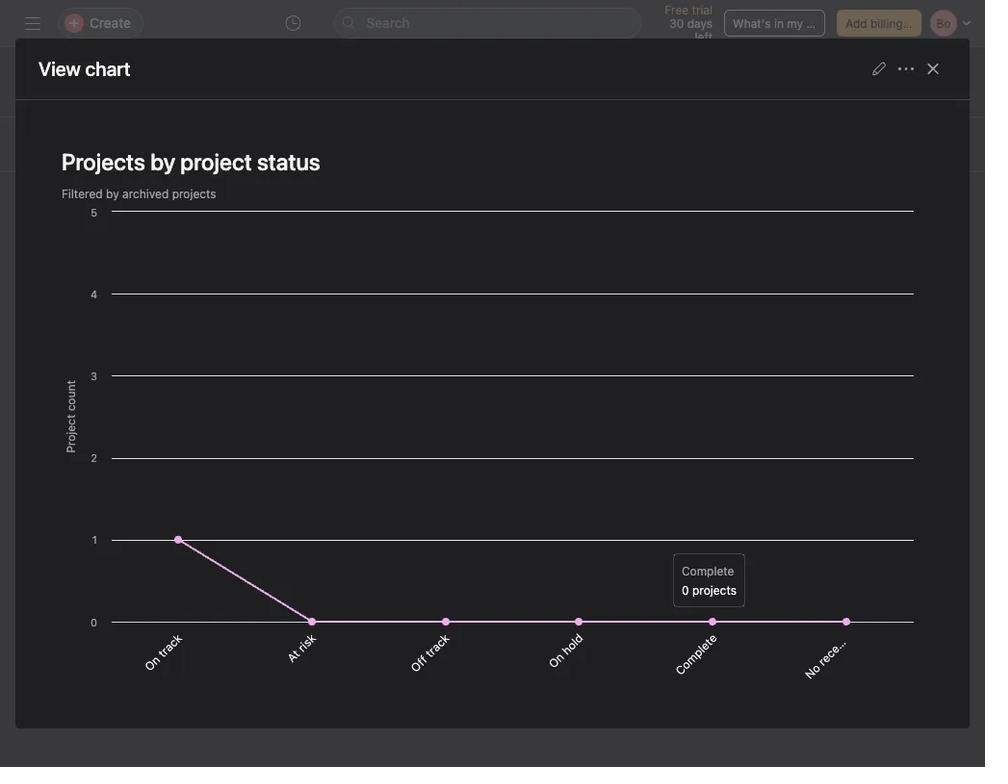 Task type: locate. For each thing, give the bounding box(es) containing it.
1 horizontal spatial add
[[846, 16, 868, 30]]

2 track from the left
[[423, 631, 452, 661]]

report image
[[35, 70, 58, 93]]

no
[[386, 442, 406, 462], [803, 661, 823, 682]]

1 vertical spatial recent
[[816, 634, 850, 669]]

by up archived
[[150, 148, 175, 175]]

complete
[[333, 412, 380, 459], [673, 631, 720, 678]]

recent
[[399, 415, 433, 449], [816, 634, 850, 669]]

filtered by archived projects
[[62, 187, 216, 200]]

by
[[150, 148, 175, 175], [106, 187, 119, 200], [126, 210, 142, 225]]

projects down filtered
[[70, 210, 123, 225]]

1 horizontal spatial no
[[803, 661, 823, 682]]

no inside complete no recent updates
[[386, 442, 406, 462]]

track for on
[[155, 631, 185, 661]]

add billing info
[[846, 16, 927, 30]]

more actions image
[[899, 61, 914, 76]]

0 horizontal spatial complete
[[333, 412, 380, 459]]

by down filtered by archived projects
[[126, 210, 142, 225]]

1 horizontal spatial complete
[[673, 631, 720, 678]]

on track
[[142, 631, 185, 674]]

1 horizontal spatial track
[[423, 631, 452, 661]]

track for off
[[423, 631, 452, 661]]

track inside on track
[[155, 631, 185, 661]]

on
[[546, 650, 567, 671], [142, 653, 163, 674]]

what's in my trial?
[[733, 16, 833, 30]]

on inside on track
[[142, 653, 163, 674]]

0 vertical spatial add
[[846, 16, 868, 30]]

no inside no recent updates
[[803, 661, 823, 682]]

add
[[846, 16, 868, 30], [47, 138, 69, 151]]

1 horizontal spatial by
[[126, 210, 142, 225]]

by right filtered
[[106, 187, 119, 200]]

0 vertical spatial updates
[[426, 382, 467, 422]]

chart
[[72, 138, 100, 151]]

2 vertical spatial by
[[126, 210, 142, 225]]

0 vertical spatial projects
[[62, 148, 145, 175]]

share
[[922, 75, 954, 89]]

0 horizontal spatial add
[[47, 138, 69, 151]]

0 horizontal spatial on
[[142, 653, 163, 674]]

0 vertical spatial no
[[386, 442, 406, 462]]

projects
[[172, 187, 216, 200]]

complete inside complete no recent updates
[[333, 412, 380, 459]]

add left the 'billing'
[[846, 16, 868, 30]]

complete for complete no recent updates
[[333, 412, 380, 459]]

on inside on hold
[[546, 650, 567, 671]]

on for on hold
[[546, 650, 567, 671]]

search button
[[334, 8, 642, 39]]

what's
[[733, 16, 771, 30]]

recent inside complete no recent updates
[[399, 415, 433, 449]]

view chart
[[39, 57, 131, 80]]

off track
[[408, 631, 452, 675]]

0 vertical spatial complete
[[333, 412, 380, 459]]

what's in my trial? button
[[725, 10, 833, 37]]

search
[[367, 15, 410, 31]]

project status up projects
[[180, 148, 321, 175]]

add left chart
[[47, 138, 69, 151]]

1 vertical spatial no
[[803, 661, 823, 682]]

projects by project status up projects
[[62, 148, 321, 175]]

0 horizontal spatial track
[[155, 631, 185, 661]]

projects up filtered
[[62, 148, 145, 175]]

updates
[[426, 382, 467, 422], [843, 601, 884, 642]]

1 track from the left
[[155, 631, 185, 661]]

project status
[[180, 148, 321, 175], [145, 210, 234, 225]]

updates inside complete no recent updates
[[426, 382, 467, 422]]

reporting link
[[85, 58, 146, 79]]

at
[[284, 648, 302, 665]]

track
[[155, 631, 185, 661], [423, 631, 452, 661]]

1 horizontal spatial on
[[546, 650, 567, 671]]

projects
[[62, 148, 145, 175], [70, 210, 123, 225]]

30
[[670, 16, 684, 30]]

new dashboard
[[85, 81, 221, 104]]

projects by project status down archived
[[70, 210, 234, 225]]

updates inside no recent updates
[[843, 601, 884, 642]]

0 vertical spatial recent
[[399, 415, 433, 449]]

share button
[[898, 68, 962, 95]]

0 vertical spatial by
[[150, 148, 175, 175]]

1 horizontal spatial recent
[[816, 634, 850, 669]]

track inside off track
[[423, 631, 452, 661]]

0 vertical spatial projects by project status
[[62, 148, 321, 175]]

add for add billing info
[[846, 16, 868, 30]]

1 vertical spatial complete
[[673, 631, 720, 678]]

in
[[775, 16, 784, 30]]

1 horizontal spatial updates
[[843, 601, 884, 642]]

complete no recent updates
[[333, 382, 467, 462]]

off
[[408, 653, 430, 675]]

project status down projects
[[145, 210, 234, 225]]

0 horizontal spatial no
[[386, 442, 406, 462]]

0 horizontal spatial updates
[[426, 382, 467, 422]]

trial?
[[807, 16, 833, 30]]

1 vertical spatial add
[[47, 138, 69, 151]]

1 vertical spatial updates
[[843, 601, 884, 642]]

1 vertical spatial by
[[106, 187, 119, 200]]

on hold
[[546, 631, 586, 671]]

projects by project status
[[62, 148, 321, 175], [70, 210, 234, 225]]

1 vertical spatial projects
[[70, 210, 123, 225]]

0 horizontal spatial recent
[[399, 415, 433, 449]]



Task type: vqa. For each thing, say whether or not it's contained in the screenshot.
More actions icon
yes



Task type: describe. For each thing, give the bounding box(es) containing it.
at risk
[[284, 631, 318, 665]]

days
[[688, 16, 713, 30]]

complete for complete
[[673, 631, 720, 678]]

on for on track
[[142, 653, 163, 674]]

add to starred image
[[258, 85, 273, 100]]

info
[[907, 16, 927, 30]]

1 vertical spatial projects by project status
[[70, 210, 234, 225]]

free trial 30 days left
[[665, 3, 713, 43]]

2 horizontal spatial by
[[150, 148, 175, 175]]

add chart button
[[23, 131, 109, 158]]

no recent updates
[[803, 601, 884, 682]]

free
[[665, 3, 689, 16]]

bo
[[870, 75, 884, 89]]

close image
[[926, 61, 941, 76]]

billing
[[871, 16, 903, 30]]

1 vertical spatial project status
[[145, 210, 234, 225]]

left
[[695, 30, 713, 43]]

search list box
[[334, 8, 642, 39]]

0 horizontal spatial by
[[106, 187, 119, 200]]

show options image
[[231, 85, 246, 100]]

filtered
[[62, 187, 103, 200]]

0 vertical spatial project status
[[180, 148, 321, 175]]

archived
[[122, 187, 169, 200]]

reporting
[[85, 60, 146, 76]]

trial
[[692, 3, 713, 16]]

my
[[787, 16, 804, 30]]

bo button
[[864, 68, 891, 95]]

edit chart image
[[872, 61, 887, 76]]

add for add chart
[[47, 138, 69, 151]]

add chart
[[47, 138, 100, 151]]

add billing info button
[[837, 10, 927, 37]]

recent inside no recent updates
[[816, 634, 850, 669]]

hold
[[560, 631, 586, 658]]

risk
[[295, 631, 318, 655]]



